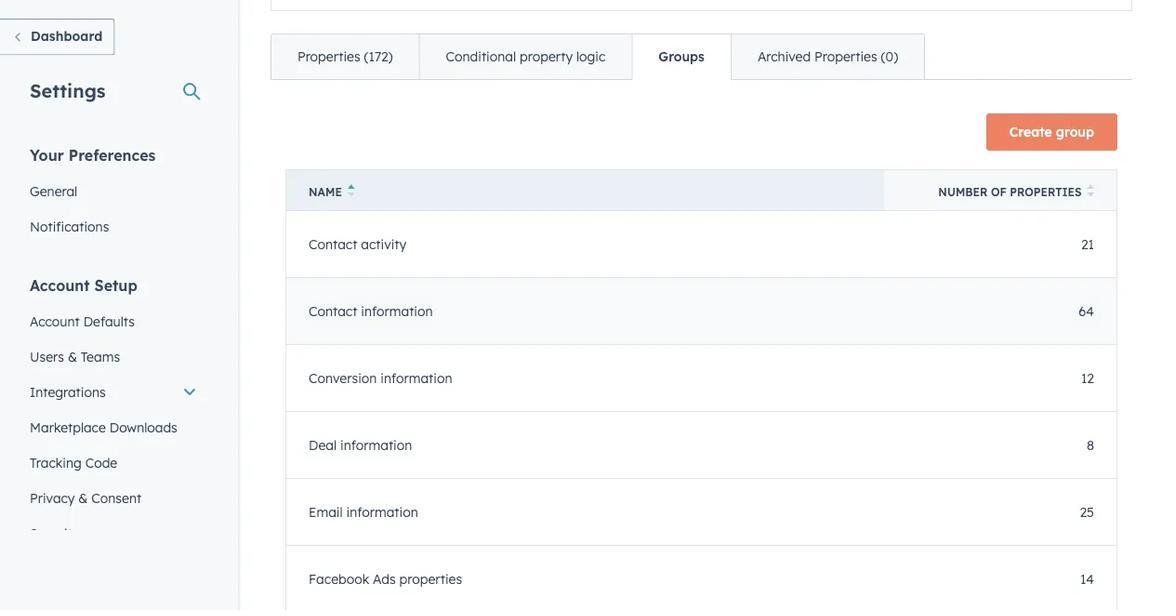 Task type: locate. For each thing, give the bounding box(es) containing it.
activity
[[361, 236, 407, 253]]

properties
[[298, 49, 361, 65], [815, 49, 878, 65]]

account for account setup
[[30, 276, 90, 294]]

security
[[30, 525, 80, 541]]

users
[[30, 348, 64, 365]]

21
[[1082, 236, 1095, 253]]

1 horizontal spatial properties
[[1010, 186, 1082, 200]]

1 contact from the top
[[309, 236, 358, 253]]

1 properties from the left
[[298, 49, 361, 65]]

name
[[309, 186, 342, 200]]

account defaults link
[[19, 304, 208, 339]]

0 vertical spatial &
[[68, 348, 77, 365]]

conversion
[[309, 370, 377, 387]]

account defaults
[[30, 313, 135, 329]]

contact for contact information
[[309, 303, 358, 320]]

tab list
[[271, 34, 926, 80]]

number of properties
[[939, 186, 1082, 200]]

0 vertical spatial properties
[[1010, 186, 1082, 200]]

properties for number of properties
[[1010, 186, 1082, 200]]

information for deal information
[[340, 437, 412, 454]]

& right privacy on the bottom left of the page
[[78, 490, 88, 506]]

0 horizontal spatial properties
[[400, 571, 462, 588]]

2 account from the top
[[30, 313, 80, 329]]

properties right the ads
[[400, 571, 462, 588]]

account up users
[[30, 313, 80, 329]]

contact
[[309, 236, 358, 253], [309, 303, 358, 320]]

0 horizontal spatial &
[[68, 348, 77, 365]]

conditional property logic link
[[419, 35, 632, 80]]

groups
[[659, 49, 705, 65]]

general
[[30, 183, 77, 199]]

ascending sort. press to sort descending. image
[[348, 185, 355, 198]]

contact information
[[309, 303, 433, 320]]

information down activity
[[361, 303, 433, 320]]

1 account from the top
[[30, 276, 90, 294]]

properties for facebook ads properties
[[400, 571, 462, 588]]

0 vertical spatial account
[[30, 276, 90, 294]]

1 vertical spatial properties
[[400, 571, 462, 588]]

1 horizontal spatial &
[[78, 490, 88, 506]]

facebook
[[309, 571, 369, 588]]

information right deal
[[340, 437, 412, 454]]

properties left (0)
[[815, 49, 878, 65]]

properties
[[1010, 186, 1082, 200], [400, 571, 462, 588]]

properties left the (172)
[[298, 49, 361, 65]]

marketplace downloads link
[[19, 410, 208, 445]]

code
[[85, 454, 117, 471]]

1 vertical spatial account
[[30, 313, 80, 329]]

press to sort. element
[[1088, 185, 1095, 200]]

setup
[[94, 276, 137, 294]]

1 vertical spatial contact
[[309, 303, 358, 320]]

contact left activity
[[309, 236, 358, 253]]

account setup
[[30, 276, 137, 294]]

marketplace
[[30, 419, 106, 435]]

notifications link
[[19, 209, 208, 244]]

information for contact information
[[361, 303, 433, 320]]

create group
[[1010, 124, 1095, 140]]

12
[[1082, 370, 1095, 387]]

users & teams
[[30, 348, 120, 365]]

& for users
[[68, 348, 77, 365]]

account setup element
[[19, 275, 208, 551]]

2 contact from the top
[[309, 303, 358, 320]]

deal information
[[309, 437, 412, 454]]

information right conversion
[[381, 370, 452, 387]]

number
[[939, 186, 988, 200]]

contact activity
[[309, 236, 407, 253]]

dashboard
[[31, 28, 103, 44]]

tab list containing properties (172)
[[271, 34, 926, 80]]

&
[[68, 348, 77, 365], [78, 490, 88, 506]]

tracking code
[[30, 454, 117, 471]]

tracking
[[30, 454, 82, 471]]

25
[[1080, 504, 1095, 521]]

1 horizontal spatial properties
[[815, 49, 878, 65]]

0 horizontal spatial properties
[[298, 49, 361, 65]]

account up account defaults
[[30, 276, 90, 294]]

conversion information
[[309, 370, 452, 387]]

1 vertical spatial &
[[78, 490, 88, 506]]

properties inside button
[[1010, 186, 1082, 200]]

information
[[361, 303, 433, 320], [381, 370, 452, 387], [340, 437, 412, 454], [346, 504, 418, 521]]

teams
[[81, 348, 120, 365]]

privacy
[[30, 490, 75, 506]]

settings
[[30, 79, 106, 102]]

create
[[1010, 124, 1053, 140]]

tab panel
[[271, 80, 1133, 610]]

tracking code link
[[19, 445, 208, 480]]

dashboard link
[[0, 19, 115, 55]]

0 vertical spatial contact
[[309, 236, 358, 253]]

& right users
[[68, 348, 77, 365]]

privacy & consent
[[30, 490, 142, 506]]

contact up conversion
[[309, 303, 358, 320]]

information right email
[[346, 504, 418, 521]]

properties left press to sort. element
[[1010, 186, 1082, 200]]

properties (172) link
[[272, 35, 419, 80]]

information for email information
[[346, 504, 418, 521]]

account
[[30, 276, 90, 294], [30, 313, 80, 329]]

groups link
[[632, 35, 731, 80]]

archived
[[758, 49, 811, 65]]

archived properties (0) link
[[731, 35, 925, 80]]



Task type: describe. For each thing, give the bounding box(es) containing it.
group
[[1056, 124, 1095, 140]]

users & teams link
[[19, 339, 208, 374]]

consent
[[91, 490, 142, 506]]

(0)
[[881, 49, 899, 65]]

14
[[1081, 571, 1095, 588]]

number of properties button
[[885, 170, 1118, 211]]

& for privacy
[[78, 490, 88, 506]]

deal
[[309, 437, 337, 454]]

2 properties from the left
[[815, 49, 878, 65]]

account for account defaults
[[30, 313, 80, 329]]

tab panel containing create group
[[271, 80, 1133, 610]]

your
[[30, 146, 64, 164]]

information for conversion information
[[381, 370, 452, 387]]

8
[[1087, 437, 1095, 454]]

marketplace downloads
[[30, 419, 177, 435]]

logic
[[577, 49, 606, 65]]

facebook ads properties
[[309, 571, 462, 588]]

general link
[[19, 173, 208, 209]]

privacy & consent link
[[19, 480, 208, 516]]

archived properties (0)
[[758, 49, 899, 65]]

ads
[[373, 571, 396, 588]]

properties (172)
[[298, 49, 393, 65]]

integrations
[[30, 384, 106, 400]]

email information
[[309, 504, 418, 521]]

security link
[[19, 516, 208, 551]]

of
[[991, 186, 1007, 200]]

defaults
[[83, 313, 135, 329]]

name button
[[286, 170, 885, 211]]

your preferences
[[30, 146, 156, 164]]

preferences
[[69, 146, 156, 164]]

contact for contact activity
[[309, 236, 358, 253]]

property
[[520, 49, 573, 65]]

press to sort. image
[[1088, 185, 1095, 198]]

integrations button
[[19, 374, 208, 410]]

create group button
[[987, 114, 1118, 151]]

conditional property logic
[[446, 49, 606, 65]]

email
[[309, 504, 343, 521]]

64
[[1079, 303, 1095, 320]]

your preferences element
[[19, 145, 208, 244]]

ascending sort. press to sort descending. element
[[348, 185, 355, 200]]

conditional
[[446, 49, 516, 65]]

downloads
[[110, 419, 177, 435]]

(172)
[[364, 49, 393, 65]]

notifications
[[30, 218, 109, 234]]



Task type: vqa. For each thing, say whether or not it's contained in the screenshot.
"for" in the SET LIFECYCLE STAGE WHEN A DEAL IS WON SET A STAGE FOR ASSOCIATED CONTACTS AND COMPANIES WHEN A DEAL IS WON
no



